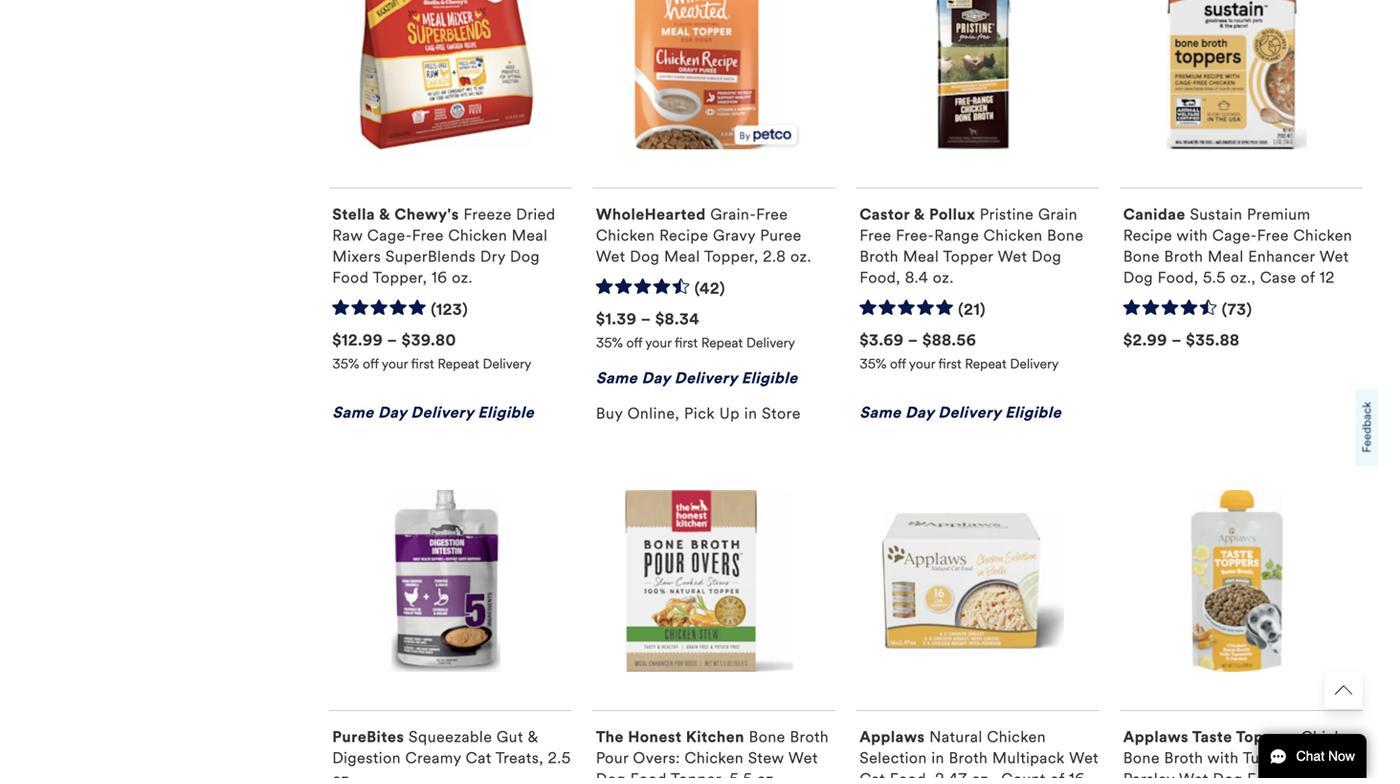 Task type: locate. For each thing, give the bounding box(es) containing it.
scroll to top image
[[1336, 682, 1353, 699]]



Task type: describe. For each thing, give the bounding box(es) containing it.
styled arrow button link
[[1325, 671, 1364, 710]]



Task type: vqa. For each thing, say whether or not it's contained in the screenshot.
the left )
no



